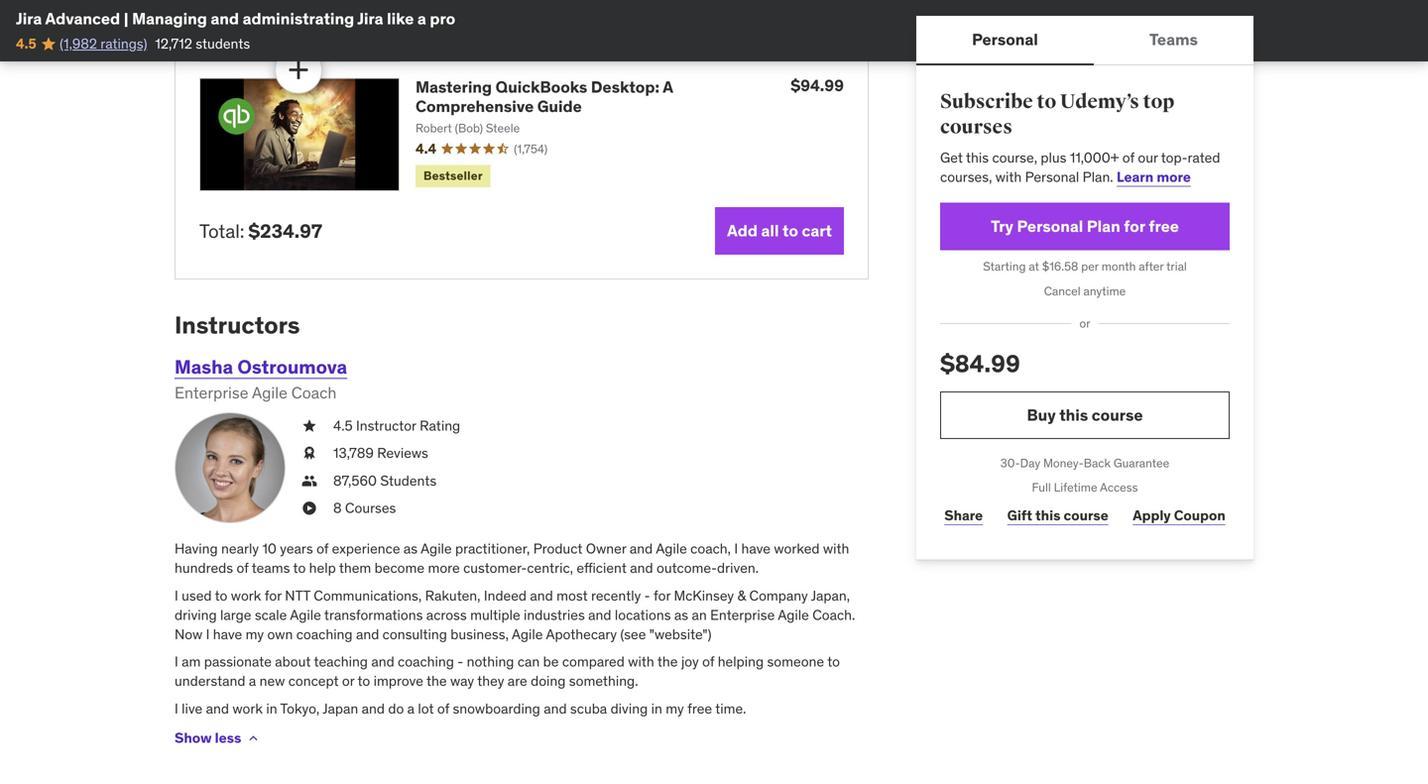 Task type: describe. For each thing, give the bounding box(es) containing it.
i left the live
[[175, 700, 178, 718]]

new
[[259, 673, 285, 691]]

personal inside button
[[972, 29, 1038, 49]]

with inside get this course, plus 11,000+ of our top-rated courses, with personal plan.
[[996, 168, 1022, 186]]

xsmall image for 4.5 instructor rating
[[302, 417, 317, 436]]

try personal plan for free link
[[940, 203, 1230, 250]]

less
[[215, 730, 241, 747]]

company
[[749, 587, 808, 605]]

coach.
[[813, 606, 855, 624]]

and up improve
[[371, 653, 394, 671]]

practitioner,
[[455, 540, 530, 558]]

top-
[[1161, 149, 1188, 166]]

or inside having nearly 10 years of experience as agile practitioner, product owner and agile coach, i have worked with hundreds of teams to help them become more customer-centric, efficient and outcome-driven. i used to work for ntt communications, rakuten, indeed and most recently - for mckinsey & company japan, driving large scale agile transformations across multiple industries and locations as an enterprise agile coach. now i have my own coaching and consulting business, agile apothecary (see "website") i am passionate about teaching and coaching - nothing can be compared with the joy of helping someone to understand a new concept or to improve the way they are doing something. i live and work in tokyo, japan and do a lot of snowboarding and scuba diving in my free time.
[[342, 673, 355, 691]]

&
[[738, 587, 746, 605]]

rakuten,
[[425, 587, 481, 605]]

starting
[[983, 259, 1026, 274]]

month
[[1102, 259, 1136, 274]]

teaching
[[314, 653, 368, 671]]

$84.99
[[940, 349, 1020, 379]]

most
[[557, 587, 588, 605]]

multiple
[[470, 606, 520, 624]]

large
[[220, 606, 251, 624]]

hundreds
[[175, 560, 233, 578]]

1 horizontal spatial as
[[674, 606, 689, 624]]

trial
[[1167, 259, 1187, 274]]

2 horizontal spatial a
[[418, 8, 426, 29]]

students
[[380, 472, 437, 490]]

can
[[518, 653, 540, 671]]

0 vertical spatial as
[[404, 540, 418, 558]]

helping
[[718, 653, 764, 671]]

ostroumova
[[237, 355, 347, 379]]

show less button
[[175, 719, 261, 759]]

quickbooks
[[496, 77, 588, 97]]

try personal plan for free
[[991, 216, 1179, 236]]

i have
[[206, 626, 242, 644]]

indeed
[[484, 587, 527, 605]]

this for course
[[1036, 507, 1061, 525]]

agile up can
[[512, 626, 543, 644]]

learn more
[[1117, 168, 1191, 186]]

share button
[[940, 496, 987, 536]]

full
[[1032, 480, 1051, 496]]

locations
[[615, 606, 671, 624]]

bestseller
[[424, 168, 483, 184]]

add all to cart button
[[715, 207, 844, 255]]

all
[[761, 221, 779, 241]]

course inside "link"
[[1064, 507, 1109, 525]]

recently
[[591, 587, 641, 605]]

cancel
[[1044, 283, 1081, 299]]

and up industries
[[530, 587, 553, 605]]

they
[[477, 673, 504, 691]]

2 vertical spatial personal
[[1017, 216, 1083, 236]]

of inside get this course, plus 11,000+ of our top-rated courses, with personal plan.
[[1123, 149, 1135, 166]]

and left 'do'
[[362, 700, 385, 718]]

8 courses
[[333, 499, 396, 517]]

mastering
[[416, 77, 492, 97]]

10
[[262, 540, 277, 558]]

mastering quickbooks desktop: a comprehensive guide robert (bob) steele
[[416, 77, 673, 136]]

them
[[339, 560, 371, 578]]

at
[[1029, 259, 1039, 274]]

and up students
[[211, 8, 239, 29]]

1 horizontal spatial for
[[654, 587, 671, 605]]

help
[[309, 560, 336, 578]]

i left used at the bottom
[[175, 587, 178, 605]]

own
[[267, 626, 293, 644]]

passionate
[[204, 653, 272, 671]]

buy this course button
[[940, 392, 1230, 439]]

ntt communications,
[[285, 587, 422, 605]]

2 in from the left
[[651, 700, 662, 718]]

compared
[[562, 653, 625, 671]]

having
[[175, 540, 218, 558]]

0 vertical spatial free
[[1149, 216, 1179, 236]]

driven.
[[717, 560, 759, 578]]

instructor
[[356, 417, 416, 435]]

managing
[[132, 8, 207, 29]]

across
[[426, 606, 467, 624]]

top
[[1143, 90, 1175, 114]]

something.
[[569, 673, 638, 691]]

steele
[[486, 121, 520, 136]]

87,560
[[333, 472, 377, 490]]

worked
[[774, 540, 820, 558]]

coach,
[[691, 540, 731, 558]]

course,
[[992, 149, 1038, 166]]

have
[[741, 540, 771, 558]]

1 horizontal spatial the
[[658, 653, 678, 671]]

of up help
[[317, 540, 329, 558]]

plus
[[1041, 149, 1067, 166]]

1 in from the left
[[266, 700, 277, 718]]

improve
[[374, 673, 423, 691]]

0 vertical spatial my
[[246, 626, 264, 644]]

product
[[533, 540, 583, 558]]

agile up the "own"
[[290, 606, 321, 624]]

guarantee
[[1114, 456, 1170, 471]]

courses
[[940, 115, 1013, 140]]

|
[[124, 8, 129, 29]]

cart
[[802, 221, 832, 241]]

agile up outcome-
[[656, 540, 687, 558]]

1 horizontal spatial coaching
[[398, 653, 454, 671]]

nothing
[[467, 653, 514, 671]]

learn more link
[[1117, 168, 1191, 186]]

this inside $84.99 buy this course
[[1060, 405, 1088, 425]]

total: $234.97
[[199, 219, 322, 243]]

understand
[[175, 673, 245, 691]]

teams button
[[1094, 16, 1254, 63]]

after
[[1139, 259, 1164, 274]]

4.5 for 4.5 instructor rating
[[333, 417, 353, 435]]

agile down company
[[778, 606, 809, 624]]

teams
[[1150, 29, 1198, 49]]

industries
[[524, 606, 585, 624]]

course inside $84.99 buy this course
[[1092, 405, 1143, 425]]

business,
[[451, 626, 509, 644]]

and down doing on the left of page
[[544, 700, 567, 718]]

free inside having nearly 10 years of experience as agile practitioner, product owner and agile coach, i have worked with hundreds of teams to help them become more customer-centric, efficient and outcome-driven. i used to work for ntt communications, rakuten, indeed and most recently - for mckinsey & company japan, driving large scale agile transformations across multiple industries and locations as an enterprise agile coach. now i have my own coaching and consulting business, agile apothecary (see "website") i am passionate about teaching and coaching - nothing can be compared with the joy of helping someone to understand a new concept or to improve the way they are doing something. i live and work in tokyo, japan and do a lot of snowboarding and scuba diving in my free time.
[[688, 700, 712, 718]]



Task type: vqa. For each thing, say whether or not it's contained in the screenshot.
a
yes



Task type: locate. For each thing, give the bounding box(es) containing it.
1 horizontal spatial more
[[1157, 168, 1191, 186]]

coach
[[291, 383, 337, 403]]

0 horizontal spatial the
[[427, 673, 447, 691]]

(1,982 ratings)
[[60, 35, 147, 52]]

add
[[727, 221, 758, 241]]

0 vertical spatial xsmall image
[[302, 444, 317, 464]]

1 vertical spatial the
[[427, 673, 447, 691]]

0 vertical spatial enterprise
[[175, 383, 248, 403]]

0 vertical spatial the
[[658, 653, 678, 671]]

personal up $16.58
[[1017, 216, 1083, 236]]

0 vertical spatial course
[[1092, 405, 1143, 425]]

diving
[[611, 700, 648, 718]]

with down "(see"
[[628, 653, 654, 671]]

this inside "link"
[[1036, 507, 1061, 525]]

more up rakuten,
[[428, 560, 460, 578]]

the left way
[[427, 673, 447, 691]]

tab list containing personal
[[917, 16, 1254, 65]]

4.5 instructor rating
[[333, 417, 460, 435]]

to up large
[[215, 587, 228, 605]]

gift this course link
[[1003, 496, 1113, 536]]

to down "years"
[[293, 560, 306, 578]]

centric,
[[527, 560, 573, 578]]

in
[[266, 700, 277, 718], [651, 700, 662, 718]]

desktop:
[[591, 77, 660, 97]]

customer-
[[463, 560, 527, 578]]

transformations
[[324, 606, 423, 624]]

and down the transformations
[[356, 626, 379, 644]]

i left am
[[175, 653, 178, 671]]

to left udemy's
[[1037, 90, 1057, 114]]

(1,754)
[[514, 141, 548, 157]]

(1,982
[[60, 35, 97, 52]]

outcome-
[[657, 560, 717, 578]]

of right lot
[[437, 700, 449, 718]]

1 horizontal spatial or
[[1080, 316, 1091, 331]]

12,712 students
[[155, 35, 250, 52]]

masha ostroumova image
[[175, 413, 286, 524]]

4.5 up 13,789
[[333, 417, 353, 435]]

$234.97
[[248, 219, 322, 243]]

2 horizontal spatial with
[[996, 168, 1022, 186]]

0 horizontal spatial jira
[[16, 8, 42, 29]]

30-
[[1001, 456, 1020, 471]]

to right 'all'
[[783, 221, 798, 241]]

agile
[[252, 383, 288, 403], [421, 540, 452, 558], [656, 540, 687, 558], [290, 606, 321, 624], [778, 606, 809, 624], [512, 626, 543, 644]]

this inside get this course, plus 11,000+ of our top-rated courses, with personal plan.
[[966, 149, 989, 166]]

2 vertical spatial xsmall image
[[245, 731, 261, 747]]

2 xsmall image from the top
[[302, 471, 317, 491]]

a left "new" on the bottom of the page
[[249, 673, 256, 691]]

this up courses, on the right top
[[966, 149, 989, 166]]

xsmall image for 8 courses
[[302, 499, 317, 518]]

0 vertical spatial more
[[1157, 168, 1191, 186]]

for up locations
[[654, 587, 671, 605]]

or
[[1080, 316, 1091, 331], [342, 673, 355, 691]]

0 vertical spatial personal
[[972, 29, 1038, 49]]

buy
[[1027, 405, 1056, 425]]

free up after
[[1149, 216, 1179, 236]]

1 horizontal spatial jira
[[357, 8, 383, 29]]

for right plan at the right of page
[[1124, 216, 1145, 236]]

am
[[182, 653, 201, 671]]

1 vertical spatial -
[[458, 653, 463, 671]]

in down "new" on the bottom of the page
[[266, 700, 277, 718]]

1 vertical spatial 4.5
[[333, 417, 353, 435]]

coaching down consulting
[[398, 653, 454, 671]]

1 vertical spatial free
[[688, 700, 712, 718]]

jira
[[16, 8, 42, 29], [357, 8, 383, 29]]

"website")
[[650, 626, 712, 644]]

i up driven.
[[734, 540, 738, 558]]

0 horizontal spatial more
[[428, 560, 460, 578]]

1 vertical spatial personal
[[1025, 168, 1080, 186]]

with right "worked"
[[823, 540, 849, 558]]

1 vertical spatial xsmall image
[[302, 471, 317, 491]]

0 horizontal spatial for
[[265, 587, 282, 605]]

free left the time.
[[688, 700, 712, 718]]

0 vertical spatial -
[[644, 587, 650, 605]]

jira left like
[[357, 8, 383, 29]]

1 vertical spatial work
[[232, 700, 263, 718]]

0 horizontal spatial 4.5
[[16, 35, 36, 52]]

personal button
[[917, 16, 1094, 63]]

4.5
[[16, 35, 36, 52], [333, 417, 353, 435]]

masha ostroumova link
[[175, 355, 347, 379]]

0 vertical spatial or
[[1080, 316, 1091, 331]]

xsmall image right "less"
[[245, 731, 261, 747]]

as up the become
[[404, 540, 418, 558]]

japan,
[[811, 587, 850, 605]]

a
[[418, 8, 426, 29], [249, 673, 256, 691], [407, 700, 415, 718]]

of down nearly
[[237, 560, 249, 578]]

4.5 left the (1,982
[[16, 35, 36, 52]]

our
[[1138, 149, 1158, 166]]

2 vertical spatial this
[[1036, 507, 1061, 525]]

enterprise down masha
[[175, 383, 248, 403]]

1 horizontal spatial enterprise
[[710, 606, 775, 624]]

agile down masha ostroumova 'link'
[[252, 383, 288, 403]]

get
[[940, 149, 963, 166]]

scale
[[255, 606, 287, 624]]

xsmall image for 87,560 students
[[302, 471, 317, 491]]

in right diving
[[651, 700, 662, 718]]

having nearly 10 years of experience as agile practitioner, product owner and agile coach, i have worked with hundreds of teams to help them become more customer-centric, efficient and outcome-driven. i used to work for ntt communications, rakuten, indeed and most recently - for mckinsey & company japan, driving large scale agile transformations across multiple industries and locations as an enterprise agile coach. now i have my own coaching and consulting business, agile apothecary (see "website") i am passionate about teaching and coaching - nothing can be compared with the joy of helping someone to understand a new concept or to improve the way they are doing something. i live and work in tokyo, japan and do a lot of snowboarding and scuba diving in my free time.
[[175, 540, 855, 718]]

1 vertical spatial enterprise
[[710, 606, 775, 624]]

or down teaching
[[342, 673, 355, 691]]

0 horizontal spatial a
[[249, 673, 256, 691]]

0 horizontal spatial -
[[458, 653, 463, 671]]

the left joy
[[658, 653, 678, 671]]

0 vertical spatial a
[[418, 8, 426, 29]]

1 xsmall image from the top
[[302, 444, 317, 464]]

as left 'an'
[[674, 606, 689, 624]]

masha ostroumova enterprise agile coach
[[175, 355, 347, 403]]

more down top-
[[1157, 168, 1191, 186]]

pro
[[430, 8, 455, 29]]

1 horizontal spatial a
[[407, 700, 415, 718]]

0 vertical spatial this
[[966, 149, 989, 166]]

to
[[1037, 90, 1057, 114], [783, 221, 798, 241], [293, 560, 306, 578], [215, 587, 228, 605], [828, 653, 840, 671], [358, 673, 370, 691]]

agile up the become
[[421, 540, 452, 558]]

enterprise inside having nearly 10 years of experience as agile practitioner, product owner and agile coach, i have worked with hundreds of teams to help them become more customer-centric, efficient and outcome-driven. i used to work for ntt communications, rakuten, indeed and most recently - for mckinsey & company japan, driving large scale agile transformations across multiple industries and locations as an enterprise agile coach. now i have my own coaching and consulting business, agile apothecary (see "website") i am passionate about teaching and coaching - nothing can be compared with the joy of helping someone to understand a new concept or to improve the way they are doing something. i live and work in tokyo, japan and do a lot of snowboarding and scuba diving in my free time.
[[710, 606, 775, 624]]

2 vertical spatial with
[[628, 653, 654, 671]]

xsmall image down coach
[[302, 417, 317, 436]]

1 horizontal spatial free
[[1149, 216, 1179, 236]]

- up way
[[458, 653, 463, 671]]

coaching up teaching
[[296, 626, 353, 644]]

0 vertical spatial coaching
[[296, 626, 353, 644]]

13,789
[[333, 445, 374, 462]]

1 vertical spatial more
[[428, 560, 460, 578]]

be
[[543, 653, 559, 671]]

0 vertical spatial work
[[231, 587, 261, 605]]

jira left advanced
[[16, 8, 42, 29]]

87,560 students
[[333, 472, 437, 490]]

1 vertical spatial or
[[342, 673, 355, 691]]

my
[[246, 626, 264, 644], [666, 700, 684, 718]]

this right buy
[[1060, 405, 1088, 425]]

this right gift
[[1036, 507, 1061, 525]]

xsmall image for 13,789 reviews
[[302, 444, 317, 464]]

do
[[388, 700, 404, 718]]

work up "less"
[[232, 700, 263, 718]]

13,789 reviews
[[333, 445, 428, 462]]

my down scale
[[246, 626, 264, 644]]

1 horizontal spatial in
[[651, 700, 662, 718]]

1 horizontal spatial 4.5
[[333, 417, 353, 435]]

course up "back" in the right bottom of the page
[[1092, 405, 1143, 425]]

1 vertical spatial as
[[674, 606, 689, 624]]

of right joy
[[702, 653, 715, 671]]

1 vertical spatial a
[[249, 673, 256, 691]]

and right owner
[[630, 540, 653, 558]]

agile inside masha ostroumova enterprise agile coach
[[252, 383, 288, 403]]

xsmall image
[[302, 444, 317, 464], [302, 471, 317, 491]]

mckinsey
[[674, 587, 734, 605]]

anytime
[[1084, 283, 1126, 299]]

rated
[[1188, 149, 1221, 166]]

work up large
[[231, 587, 261, 605]]

robert
[[416, 121, 452, 136]]

doing
[[531, 673, 566, 691]]

with down course,
[[996, 168, 1022, 186]]

to right someone
[[828, 653, 840, 671]]

0 vertical spatial xsmall image
[[302, 417, 317, 436]]

my right diving
[[666, 700, 684, 718]]

consulting
[[383, 626, 447, 644]]

a left pro
[[418, 8, 426, 29]]

or down anytime
[[1080, 316, 1091, 331]]

apply coupon button
[[1129, 496, 1230, 536]]

to down teaching
[[358, 673, 370, 691]]

2 horizontal spatial for
[[1124, 216, 1145, 236]]

1 horizontal spatial with
[[823, 540, 849, 558]]

personal down plus
[[1025, 168, 1080, 186]]

2 vertical spatial a
[[407, 700, 415, 718]]

1 vertical spatial course
[[1064, 507, 1109, 525]]

0 horizontal spatial or
[[342, 673, 355, 691]]

0 horizontal spatial in
[[266, 700, 277, 718]]

for up scale
[[265, 587, 282, 605]]

1 vertical spatial xsmall image
[[302, 499, 317, 518]]

xsmall image inside show less button
[[245, 731, 261, 747]]

of left our
[[1123, 149, 1135, 166]]

udemy's
[[1060, 90, 1140, 114]]

xsmall image left 8 on the left
[[302, 499, 317, 518]]

way
[[450, 673, 474, 691]]

show
[[175, 730, 212, 747]]

personal inside get this course, plus 11,000+ of our top-rated courses, with personal plan.
[[1025, 168, 1080, 186]]

and down recently
[[588, 606, 612, 624]]

personal up 'subscribe'
[[972, 29, 1038, 49]]

0 horizontal spatial free
[[688, 700, 712, 718]]

1 horizontal spatial -
[[644, 587, 650, 605]]

(bob)
[[455, 121, 483, 136]]

1 vertical spatial my
[[666, 700, 684, 718]]

enterprise down &
[[710, 606, 775, 624]]

show less
[[175, 730, 241, 747]]

0 horizontal spatial as
[[404, 540, 418, 558]]

30-day money-back guarantee full lifetime access
[[1001, 456, 1170, 496]]

total:
[[199, 219, 244, 243]]

this for course,
[[966, 149, 989, 166]]

xsmall image
[[302, 417, 317, 436], [302, 499, 317, 518], [245, 731, 261, 747]]

(see
[[620, 626, 646, 644]]

1 horizontal spatial my
[[666, 700, 684, 718]]

like
[[387, 8, 414, 29]]

4.5 for 4.5
[[16, 35, 36, 52]]

gift
[[1007, 507, 1033, 525]]

to inside subscribe to udemy's top courses
[[1037, 90, 1057, 114]]

0 horizontal spatial coaching
[[296, 626, 353, 644]]

2 jira from the left
[[357, 8, 383, 29]]

work
[[231, 587, 261, 605], [232, 700, 263, 718]]

1 vertical spatial this
[[1060, 405, 1088, 425]]

a right 'do'
[[407, 700, 415, 718]]

a
[[663, 77, 673, 97]]

rating
[[420, 417, 460, 435]]

xsmall image left the 87,560
[[302, 471, 317, 491]]

administrating
[[243, 8, 354, 29]]

tab list
[[917, 16, 1254, 65]]

course down lifetime
[[1064, 507, 1109, 525]]

0 vertical spatial with
[[996, 168, 1022, 186]]

0 horizontal spatial my
[[246, 626, 264, 644]]

nearly
[[221, 540, 259, 558]]

enterprise inside masha ostroumova enterprise agile coach
[[175, 383, 248, 403]]

access
[[1100, 480, 1138, 496]]

and up recently
[[630, 560, 653, 578]]

more inside having nearly 10 years of experience as agile practitioner, product owner and agile coach, i have worked with hundreds of teams to help them become more customer-centric, efficient and outcome-driven. i used to work for ntt communications, rakuten, indeed and most recently - for mckinsey & company japan, driving large scale agile transformations across multiple industries and locations as an enterprise agile coach. now i have my own coaching and consulting business, agile apothecary (see "website") i am passionate about teaching and coaching - nothing can be compared with the joy of helping someone to understand a new concept or to improve the way they are doing something. i live and work in tokyo, japan and do a lot of snowboarding and scuba diving in my free time.
[[428, 560, 460, 578]]

to inside button
[[783, 221, 798, 241]]

1754 reviews element
[[514, 141, 548, 157]]

subscribe to udemy's top courses
[[940, 90, 1175, 140]]

- up locations
[[644, 587, 650, 605]]

more
[[1157, 168, 1191, 186], [428, 560, 460, 578]]

0 horizontal spatial with
[[628, 653, 654, 671]]

1 vertical spatial coaching
[[398, 653, 454, 671]]

0 horizontal spatial enterprise
[[175, 383, 248, 403]]

plan.
[[1083, 168, 1114, 186]]

experience
[[332, 540, 400, 558]]

and right the live
[[206, 700, 229, 718]]

4.4
[[416, 140, 437, 158]]

enterprise
[[175, 383, 248, 403], [710, 606, 775, 624]]

xsmall image left 13,789
[[302, 444, 317, 464]]

0 vertical spatial 4.5
[[16, 35, 36, 52]]

11,000+
[[1070, 149, 1119, 166]]

back
[[1084, 456, 1111, 471]]

1 vertical spatial with
[[823, 540, 849, 558]]

add all to cart
[[727, 221, 832, 241]]

1 jira from the left
[[16, 8, 42, 29]]



